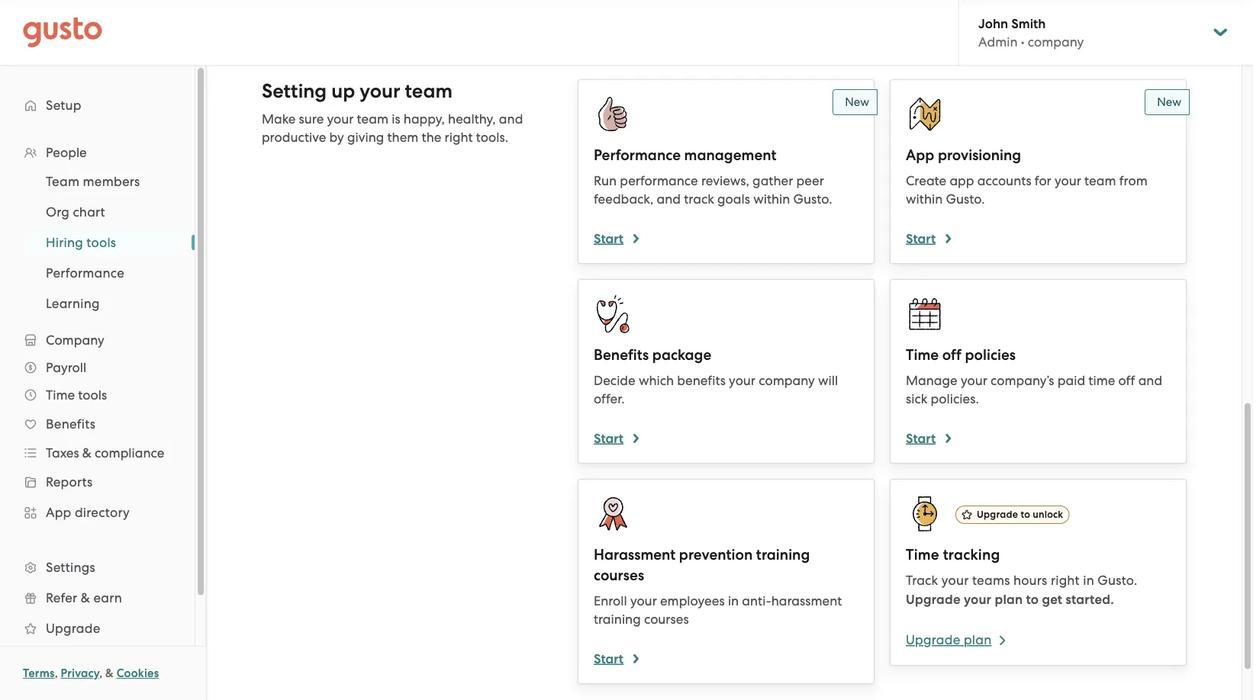 Task type: describe. For each thing, give the bounding box(es) containing it.
john
[[979, 15, 1008, 31]]

1 vertical spatial plan
[[964, 633, 992, 648]]

performance for performance management
[[594, 147, 681, 164]]

unlock
[[1033, 509, 1064, 521]]

home image
[[23, 17, 102, 48]]

feedback,
[[594, 192, 654, 207]]

refer
[[46, 591, 77, 606]]

your down time tracking
[[942, 573, 969, 589]]

enroll your employees in anti-harassment training courses
[[594, 594, 842, 627]]

org chart
[[46, 205, 105, 220]]

tools for time tools
[[78, 388, 107, 403]]

& for earn
[[81, 591, 90, 606]]

prevention
[[679, 547, 753, 564]]

setup
[[46, 98, 81, 113]]

app for app provisioning
[[906, 147, 935, 164]]

hiring
[[46, 235, 83, 250]]

gusto navigation element
[[0, 66, 195, 699]]

harassment
[[771, 594, 842, 609]]

earn
[[93, 591, 122, 606]]

your inside manage your company's paid time off and sick policies.
[[961, 373, 988, 389]]

payroll
[[46, 360, 86, 376]]

company button
[[15, 327, 179, 354]]

sick
[[906, 392, 928, 407]]

terms , privacy , & cookies
[[23, 667, 159, 681]]

offer.
[[594, 392, 625, 407]]

harassment prevention training courses
[[594, 547, 810, 585]]

from
[[1120, 173, 1148, 189]]

upgrade for upgrade plan
[[906, 633, 961, 648]]

time off policies
[[906, 347, 1016, 364]]

in inside track your teams hours right in gusto. upgrade your plan to get started.
[[1083, 573, 1095, 589]]

start down feedback,
[[594, 231, 624, 247]]

start for time off policies
[[906, 431, 936, 447]]

your inside make sure your team is happy, healthy, and productive by giving them the right tools.
[[327, 111, 354, 127]]

taxes & compliance button
[[15, 440, 179, 467]]

reports
[[46, 475, 93, 490]]

setting up your team
[[262, 80, 453, 103]]

courses inside enroll your employees in anti-harassment training courses
[[644, 612, 689, 627]]

upgrade to unlock
[[977, 509, 1064, 521]]

benefits for benefits package
[[594, 347, 649, 364]]

team for up
[[405, 80, 453, 103]]

reports link
[[15, 469, 179, 496]]

settings
[[46, 560, 95, 576]]

hiring tools link
[[27, 229, 179, 256]]

training inside 'harassment prevention training courses'
[[756, 547, 810, 564]]

gusto. inside track your teams hours right in gusto. upgrade your plan to get started.
[[1098, 573, 1138, 589]]

app directory link
[[15, 499, 179, 527]]

hiring tools
[[46, 235, 116, 250]]

them
[[387, 130, 419, 145]]

to inside track your teams hours right in gusto. upgrade your plan to get started.
[[1026, 592, 1039, 608]]

company
[[46, 333, 104, 348]]

run
[[594, 173, 617, 189]]

compliance
[[95, 446, 164, 461]]

hours
[[1014, 573, 1048, 589]]

team members
[[46, 174, 140, 189]]

company's
[[991, 373, 1055, 389]]

started.
[[1066, 592, 1114, 608]]

run performance reviews, gather peer feedback, and track goals within gusto.
[[594, 173, 833, 207]]

reviews,
[[701, 173, 750, 189]]

happy,
[[404, 111, 445, 127]]

start down 'create'
[[906, 231, 936, 247]]

gusto. inside run performance reviews, gather peer feedback, and track goals within gusto.
[[794, 192, 833, 207]]

refer & earn link
[[15, 585, 179, 612]]

start for harassment prevention training courses
[[594, 651, 624, 667]]

new for performance management
[[845, 95, 869, 109]]

package
[[652, 347, 712, 364]]

and for run performance reviews, gather peer feedback, and track goals within gusto.
[[657, 192, 681, 207]]

gusto. inside 'create app accounts for your team from within gusto.'
[[946, 192, 985, 207]]

app directory
[[46, 505, 130, 521]]

new for app provisioning
[[1157, 95, 1182, 109]]

time for time tracking
[[906, 547, 940, 564]]

upgrade for upgrade
[[46, 621, 100, 637]]

time for time off policies
[[906, 347, 939, 364]]

learning
[[46, 296, 100, 311]]

your inside decide which benefits your company will offer.
[[729, 373, 756, 389]]

giving
[[347, 130, 384, 145]]

teams
[[972, 573, 1010, 589]]

your down teams
[[964, 592, 992, 608]]

john smith admin • company
[[979, 15, 1084, 49]]

upgrade inside track your teams hours right in gusto. upgrade your plan to get started.
[[906, 592, 961, 608]]

2 , from the left
[[99, 667, 103, 681]]

taxes
[[46, 446, 79, 461]]

benefits
[[677, 373, 726, 389]]

healthy,
[[448, 111, 496, 127]]

upgrade link
[[15, 615, 179, 643]]

setting
[[262, 80, 327, 103]]

productive
[[262, 130, 326, 145]]

policies
[[965, 347, 1016, 364]]

taxes & compliance
[[46, 446, 164, 461]]

goals
[[718, 192, 750, 207]]

learning link
[[27, 290, 179, 318]]

terms
[[23, 667, 55, 681]]

app provisioning
[[906, 147, 1021, 164]]

time for time tools
[[46, 388, 75, 403]]

company for which
[[759, 373, 815, 389]]

peer
[[797, 173, 824, 189]]

create
[[906, 173, 947, 189]]

accounts
[[978, 173, 1032, 189]]

track
[[684, 192, 714, 207]]

make sure your team is happy, healthy, and productive by giving them the right tools.
[[262, 111, 523, 145]]

time
[[1089, 373, 1115, 389]]

right inside track your teams hours right in gusto. upgrade your plan to get started.
[[1051, 573, 1080, 589]]

plan inside track your teams hours right in gusto. upgrade your plan to get started.
[[995, 592, 1023, 608]]

benefits package
[[594, 347, 712, 364]]

by
[[329, 130, 344, 145]]



Task type: vqa. For each thing, say whether or not it's contained in the screenshot.
the topmost off
yes



Task type: locate. For each thing, give the bounding box(es) containing it.
within
[[753, 192, 790, 207], [906, 192, 943, 207]]

people button
[[15, 139, 179, 166]]

within inside run performance reviews, gather peer feedback, and track goals within gusto.
[[753, 192, 790, 207]]

& right taxes
[[82, 446, 92, 461]]

gather
[[753, 173, 793, 189]]

team left from
[[1085, 173, 1116, 189]]

1 vertical spatial tools
[[78, 388, 107, 403]]

1 vertical spatial in
[[728, 594, 739, 609]]

0 horizontal spatial app
[[46, 505, 71, 521]]

upgrade for upgrade to unlock
[[977, 509, 1018, 521]]

1 horizontal spatial within
[[906, 192, 943, 207]]

right down healthy,
[[445, 130, 473, 145]]

1 horizontal spatial right
[[1051, 573, 1080, 589]]

and right the time
[[1139, 373, 1163, 389]]

performance inside list
[[46, 266, 124, 281]]

1 horizontal spatial in
[[1083, 573, 1095, 589]]

1 horizontal spatial off
[[1119, 373, 1135, 389]]

0 horizontal spatial team
[[357, 111, 389, 127]]

2 horizontal spatial and
[[1139, 373, 1163, 389]]

your inside 'create app accounts for your team from within gusto.'
[[1055, 173, 1082, 189]]

tools.
[[476, 130, 508, 145]]

0 horizontal spatial in
[[728, 594, 739, 609]]

1 vertical spatial &
[[81, 591, 90, 606]]

courses
[[594, 567, 644, 585], [644, 612, 689, 627]]

1 horizontal spatial gusto.
[[946, 192, 985, 207]]

start for benefits package
[[594, 431, 624, 447]]

performance management
[[594, 147, 777, 164]]

team inside make sure your team is happy, healthy, and productive by giving them the right tools.
[[357, 111, 389, 127]]

cookies button
[[117, 665, 159, 683]]

and down 'performance'
[[657, 192, 681, 207]]

1 horizontal spatial app
[[906, 147, 935, 164]]

decide which benefits your company will offer.
[[594, 373, 838, 407]]

your right benefits
[[729, 373, 756, 389]]

time tracking
[[906, 547, 1000, 564]]

0 vertical spatial &
[[82, 446, 92, 461]]

time down payroll
[[46, 388, 75, 403]]

start down offer.
[[594, 431, 624, 447]]

app down reports in the left of the page
[[46, 505, 71, 521]]

performance for performance
[[46, 266, 124, 281]]

performance
[[620, 173, 698, 189]]

upgrade plan
[[906, 633, 992, 648]]

1 list from the top
[[0, 139, 195, 675]]

0 horizontal spatial performance
[[46, 266, 124, 281]]

0 vertical spatial time
[[906, 347, 939, 364]]

app
[[906, 147, 935, 164], [46, 505, 71, 521]]

0 horizontal spatial benefits
[[46, 417, 95, 432]]

start down enroll
[[594, 651, 624, 667]]

company inside john smith admin • company
[[1028, 34, 1084, 49]]

start down sick
[[906, 431, 936, 447]]

1 horizontal spatial training
[[756, 547, 810, 564]]

plan
[[995, 592, 1023, 608], [964, 633, 992, 648]]

chart
[[73, 205, 105, 220]]

decide
[[594, 373, 636, 389]]

courses inside 'harassment prevention training courses'
[[594, 567, 644, 585]]

2 horizontal spatial gusto.
[[1098, 573, 1138, 589]]

team up 'giving'
[[357, 111, 389, 127]]

and up tools.
[[499, 111, 523, 127]]

list containing people
[[0, 139, 195, 675]]

training up harassment
[[756, 547, 810, 564]]

your up is
[[360, 80, 400, 103]]

0 vertical spatial tools
[[87, 235, 116, 250]]

, left privacy link
[[55, 667, 58, 681]]

0 vertical spatial benefits
[[594, 347, 649, 364]]

0 vertical spatial app
[[906, 147, 935, 164]]

directory
[[75, 505, 130, 521]]

&
[[82, 446, 92, 461], [81, 591, 90, 606], [105, 667, 114, 681]]

to down "hours"
[[1026, 592, 1039, 608]]

manage your company's paid time off and sick policies.
[[906, 373, 1163, 407]]

1 vertical spatial performance
[[46, 266, 124, 281]]

setup link
[[15, 92, 179, 119]]

your right enroll
[[630, 594, 657, 609]]

tools up performance link
[[87, 235, 116, 250]]

in left anti-
[[728, 594, 739, 609]]

training down enroll
[[594, 612, 641, 627]]

1 horizontal spatial ,
[[99, 667, 103, 681]]

2 vertical spatial time
[[906, 547, 940, 564]]

time tools
[[46, 388, 107, 403]]

get
[[1042, 592, 1063, 608]]

1 vertical spatial training
[[594, 612, 641, 627]]

your up policies.
[[961, 373, 988, 389]]

privacy link
[[61, 667, 99, 681]]

0 horizontal spatial off
[[942, 347, 962, 364]]

time up manage
[[906, 347, 939, 364]]

to
[[1021, 509, 1031, 521], [1026, 592, 1039, 608]]

2 vertical spatial and
[[1139, 373, 1163, 389]]

team members link
[[27, 168, 179, 195]]

1 horizontal spatial benefits
[[594, 347, 649, 364]]

tools inside time tools 'dropdown button'
[[78, 388, 107, 403]]

app for app directory
[[46, 505, 71, 521]]

within down gather
[[753, 192, 790, 207]]

0 horizontal spatial new
[[845, 95, 869, 109]]

tools for hiring tools
[[87, 235, 116, 250]]

and
[[499, 111, 523, 127], [657, 192, 681, 207], [1139, 373, 1163, 389]]

policies.
[[931, 392, 979, 407]]

1 vertical spatial benefits
[[46, 417, 95, 432]]

2 list from the top
[[0, 166, 195, 319]]

in
[[1083, 573, 1095, 589], [728, 594, 739, 609]]

team for sure
[[357, 111, 389, 127]]

for
[[1035, 173, 1052, 189]]

0 vertical spatial to
[[1021, 509, 1031, 521]]

track your teams hours right in gusto. upgrade your plan to get started.
[[906, 573, 1138, 608]]

courses down harassment
[[594, 567, 644, 585]]

and inside manage your company's paid time off and sick policies.
[[1139, 373, 1163, 389]]

1 vertical spatial team
[[357, 111, 389, 127]]

1 new from the left
[[845, 95, 869, 109]]

make
[[262, 111, 296, 127]]

terms link
[[23, 667, 55, 681]]

gusto. up started.
[[1098, 573, 1138, 589]]

performance up 'performance'
[[594, 147, 681, 164]]

time
[[906, 347, 939, 364], [46, 388, 75, 403], [906, 547, 940, 564]]

off right the time
[[1119, 373, 1135, 389]]

1 horizontal spatial plan
[[995, 592, 1023, 608]]

0 vertical spatial performance
[[594, 147, 681, 164]]

0 horizontal spatial within
[[753, 192, 790, 207]]

0 vertical spatial courses
[[594, 567, 644, 585]]

your
[[360, 80, 400, 103], [327, 111, 354, 127], [1055, 173, 1082, 189], [729, 373, 756, 389], [961, 373, 988, 389], [942, 573, 969, 589], [964, 592, 992, 608], [630, 594, 657, 609]]

benefits for benefits
[[46, 417, 95, 432]]

benefits down time tools
[[46, 417, 95, 432]]

up
[[331, 80, 355, 103]]

1 vertical spatial time
[[46, 388, 75, 403]]

2 vertical spatial team
[[1085, 173, 1116, 189]]

1 vertical spatial courses
[[644, 612, 689, 627]]

benefits up decide
[[594, 347, 649, 364]]

courses down employees
[[644, 612, 689, 627]]

app up 'create'
[[906, 147, 935, 164]]

, left cookies
[[99, 667, 103, 681]]

1 vertical spatial app
[[46, 505, 71, 521]]

company left will
[[759, 373, 815, 389]]

is
[[392, 111, 400, 127]]

2 vertical spatial &
[[105, 667, 114, 681]]

1 vertical spatial and
[[657, 192, 681, 207]]

2 new from the left
[[1157, 95, 1182, 109]]

time up track
[[906, 547, 940, 564]]

0 vertical spatial plan
[[995, 592, 1023, 608]]

right up get
[[1051, 573, 1080, 589]]

0 horizontal spatial plan
[[964, 633, 992, 648]]

2 within from the left
[[906, 192, 943, 207]]

and inside run performance reviews, gather peer feedback, and track goals within gusto.
[[657, 192, 681, 207]]

company for smith
[[1028, 34, 1084, 49]]

off up manage
[[942, 347, 962, 364]]

privacy
[[61, 667, 99, 681]]

0 vertical spatial off
[[942, 347, 962, 364]]

0 vertical spatial team
[[405, 80, 453, 103]]

management
[[684, 147, 777, 164]]

your right the for
[[1055, 173, 1082, 189]]

0 horizontal spatial training
[[594, 612, 641, 627]]

1 vertical spatial right
[[1051, 573, 1080, 589]]

will
[[818, 373, 838, 389]]

settings link
[[15, 554, 179, 582]]

0 horizontal spatial company
[[759, 373, 815, 389]]

1 vertical spatial company
[[759, 373, 815, 389]]

& inside refer & earn "link"
[[81, 591, 90, 606]]

within down 'create'
[[906, 192, 943, 207]]

and for manage your company's paid time off and sick policies.
[[1139, 373, 1163, 389]]

manage
[[906, 373, 958, 389]]

tools inside hiring tools link
[[87, 235, 116, 250]]

0 horizontal spatial gusto.
[[794, 192, 833, 207]]

in up started.
[[1083, 573, 1095, 589]]

org chart link
[[27, 198, 179, 226]]

0 vertical spatial company
[[1028, 34, 1084, 49]]

to left unlock
[[1021, 509, 1031, 521]]

& inside taxes & compliance dropdown button
[[82, 446, 92, 461]]

paid
[[1058, 373, 1086, 389]]

team inside 'create app accounts for your team from within gusto.'
[[1085, 173, 1116, 189]]

list containing team members
[[0, 166, 195, 319]]

0 horizontal spatial and
[[499, 111, 523, 127]]

off inside manage your company's paid time off and sick policies.
[[1119, 373, 1135, 389]]

1 horizontal spatial company
[[1028, 34, 1084, 49]]

time inside 'dropdown button'
[[46, 388, 75, 403]]

employees
[[660, 594, 725, 609]]

benefits inside list
[[46, 417, 95, 432]]

& left earn
[[81, 591, 90, 606]]

time tools button
[[15, 382, 179, 409]]

gusto. down app
[[946, 192, 985, 207]]

performance down hiring tools at the left top of the page
[[46, 266, 124, 281]]

1 within from the left
[[753, 192, 790, 207]]

the
[[422, 130, 441, 145]]

1 horizontal spatial and
[[657, 192, 681, 207]]

company inside decide which benefits your company will offer.
[[759, 373, 815, 389]]

cookies
[[117, 667, 159, 681]]

0 horizontal spatial right
[[445, 130, 473, 145]]

org
[[46, 205, 69, 220]]

new
[[845, 95, 869, 109], [1157, 95, 1182, 109]]

list
[[0, 139, 195, 675], [0, 166, 195, 319]]

team
[[405, 80, 453, 103], [357, 111, 389, 127], [1085, 173, 1116, 189]]

0 horizontal spatial ,
[[55, 667, 58, 681]]

enroll
[[594, 594, 627, 609]]

1 horizontal spatial new
[[1157, 95, 1182, 109]]

benefits
[[594, 347, 649, 364], [46, 417, 95, 432]]

app inside list
[[46, 505, 71, 521]]

1 horizontal spatial performance
[[594, 147, 681, 164]]

your inside enroll your employees in anti-harassment training courses
[[630, 594, 657, 609]]

right inside make sure your team is happy, healthy, and productive by giving them the right tools.
[[445, 130, 473, 145]]

0 vertical spatial right
[[445, 130, 473, 145]]

1 vertical spatial to
[[1026, 592, 1039, 608]]

training inside enroll your employees in anti-harassment training courses
[[594, 612, 641, 627]]

& left cookies
[[105, 667, 114, 681]]

upgrade inside list
[[46, 621, 100, 637]]

1 , from the left
[[55, 667, 58, 681]]

in inside enroll your employees in anti-harassment training courses
[[728, 594, 739, 609]]

people
[[46, 145, 87, 160]]

0 vertical spatial and
[[499, 111, 523, 127]]

0 vertical spatial training
[[756, 547, 810, 564]]

1 horizontal spatial team
[[405, 80, 453, 103]]

& for compliance
[[82, 446, 92, 461]]

gusto. down peer at right top
[[794, 192, 833, 207]]

track
[[906, 573, 938, 589]]

and inside make sure your team is happy, healthy, and productive by giving them the right tools.
[[499, 111, 523, 127]]

within inside 'create app accounts for your team from within gusto.'
[[906, 192, 943, 207]]

which
[[639, 373, 674, 389]]

sure
[[299, 111, 324, 127]]

tools down the payroll "dropdown button"
[[78, 388, 107, 403]]

your up the by
[[327, 111, 354, 127]]

app
[[950, 173, 974, 189]]

2 horizontal spatial team
[[1085, 173, 1116, 189]]

team
[[46, 174, 80, 189]]

company down smith
[[1028, 34, 1084, 49]]

0 vertical spatial in
[[1083, 573, 1095, 589]]

create app accounts for your team from within gusto.
[[906, 173, 1148, 207]]

smith
[[1012, 15, 1046, 31]]

benefits link
[[15, 411, 179, 438]]

1 vertical spatial off
[[1119, 373, 1135, 389]]

team up the 'happy,'
[[405, 80, 453, 103]]



